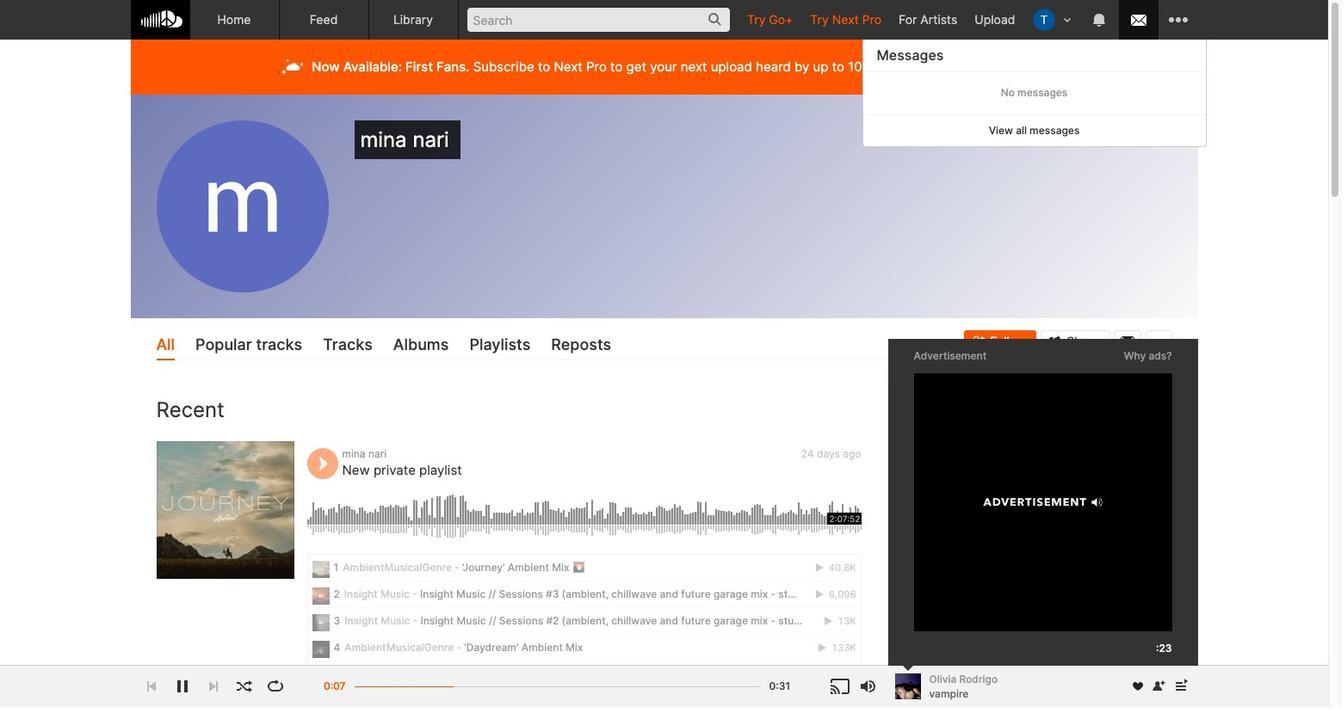 Task type: describe. For each thing, give the bounding box(es) containing it.
4,394 link
[[1066, 653, 1109, 665]]

home link
[[190, 0, 279, 40]]

24
[[801, 447, 814, 460]]

like image
[[914, 457, 932, 478]]

try go+ link
[[739, 0, 802, 39]]

share button
[[1041, 331, 1110, 353]]

1 horizontal spatial next
[[832, 12, 859, 27]]

new private playlist element
[[156, 441, 294, 579]]

start
[[941, 59, 972, 75]]

ambientmusicalgenre
[[965, 618, 1091, 633]]

upload
[[711, 59, 752, 75]]

310
[[1133, 653, 1152, 665]]

-
[[1033, 571, 1038, 586]]

today
[[975, 59, 1013, 75]]

for
[[899, 12, 917, 27]]

tracks
[[323, 336, 373, 354]]

popular
[[195, 336, 252, 354]]

ago
[[843, 447, 861, 460]]

artists
[[920, 12, 958, 27]]

olivia rodrigo link
[[929, 672, 1121, 687]]

start today link
[[941, 59, 1013, 75]]

albums
[[393, 336, 449, 354]]

all for view all messages
[[1016, 124, 1027, 137]]

pop
[[965, 509, 988, 524]]

fans.
[[436, 59, 470, 75]]

vampire
[[929, 687, 969, 700]]

follow
[[990, 334, 1026, 349]]

mina nari
[[360, 127, 455, 152]]

reposts link
[[551, 331, 611, 361]]

upload
[[975, 12, 1015, 27]]

try next pro link
[[802, 0, 890, 39]]

for artists link
[[890, 0, 966, 39]]

playlists link
[[470, 331, 531, 361]]

0 vertical spatial pro
[[862, 12, 882, 27]]

selected
[[1042, 571, 1092, 586]]

music charts link
[[965, 493, 1041, 508]]

0:31
[[769, 680, 790, 693]]

albums link
[[393, 331, 449, 361]]

view for view all
[[1128, 460, 1156, 474]]

vampire element
[[895, 674, 921, 700]]

follow button
[[964, 331, 1037, 353]]

30
[[1014, 571, 1029, 586]]

following image
[[914, 692, 932, 708]]

try for try go+
[[747, 12, 766, 27]]

available:
[[343, 59, 402, 75]]

music charts pop
[[965, 493, 1041, 524]]

next up image
[[1170, 677, 1191, 697]]

next
[[681, 59, 707, 75]]

mina for mina nari new private playlist
[[342, 447, 366, 460]]

try next pro
[[810, 12, 882, 27]]

first
[[406, 59, 433, 75]]

episode 30 - selected & mixed by kyrro
[[965, 571, 1192, 586]]

new private playlist link
[[342, 462, 462, 478]]

2 to from the left
[[610, 59, 623, 75]]

4,394
[[1082, 653, 1109, 665]]

library link
[[369, 0, 458, 40]]

heard
[[756, 59, 791, 75]]

no
[[1001, 86, 1015, 99]]

9,211 link
[[1014, 653, 1058, 665]]

share
[[1067, 334, 1100, 349]]

upload link
[[966, 0, 1024, 39]]

0:07
[[324, 680, 346, 693]]

100+
[[848, 59, 879, 75]]

why
[[1124, 350, 1146, 362]]

no messages
[[1001, 86, 1068, 99]]

charts
[[1002, 493, 1041, 508]]

0 vertical spatial messages
[[1018, 86, 1068, 99]]

310 link
[[1117, 653, 1152, 665]]

listeners.
[[882, 59, 938, 75]]

kyrro
[[1162, 571, 1192, 586]]

1 to from the left
[[538, 59, 550, 75]]

view all messages
[[989, 124, 1080, 137]]

try go+
[[747, 12, 793, 27]]

nari for mina nari
[[413, 127, 449, 152]]

:23
[[1156, 642, 1172, 655]]

track stats element for episode 30 - selected & mixed by kyrro element on the bottom of the page
[[965, 587, 1172, 606]]

music
[[965, 493, 999, 508]]

mina nari link
[[342, 447, 387, 460]]

vampire link
[[929, 687, 969, 702]]

track stats element for 'infinite' ambient mix element
[[965, 649, 1172, 668]]

&
[[1095, 571, 1103, 586]]



Task type: locate. For each thing, give the bounding box(es) containing it.
1 horizontal spatial to
[[610, 59, 623, 75]]

recent
[[156, 398, 225, 423]]

1 horizontal spatial try
[[810, 12, 829, 27]]

24 days ago
[[801, 447, 861, 460]]

by
[[795, 59, 810, 75]]

days
[[817, 447, 840, 460]]

2 try from the left
[[810, 12, 829, 27]]

1 vertical spatial view
[[1128, 460, 1156, 474]]

try inside "link"
[[747, 12, 766, 27]]

0 horizontal spatial to
[[538, 59, 550, 75]]

0 vertical spatial track stats element
[[965, 587, 1172, 606]]

nari down first
[[413, 127, 449, 152]]

all
[[156, 336, 175, 354]]

track stats element
[[965, 587, 1172, 606], [965, 649, 1172, 668]]

messages
[[877, 46, 944, 64]]

nari inside mina nari new private playlist
[[368, 447, 387, 460]]

1 horizontal spatial nari
[[413, 127, 449, 152]]

up
[[813, 59, 829, 75]]

for artists
[[899, 12, 958, 27]]

by
[[1144, 571, 1159, 586]]

track stats element containing 387k
[[965, 649, 1172, 668]]

mina nari's avatar element
[[156, 121, 328, 293]]

to left the get
[[610, 59, 623, 75]]

reposts
[[551, 336, 611, 354]]

messages right no
[[1018, 86, 1068, 99]]

followers
[[915, 381, 961, 394]]

mina nari new private playlist
[[342, 447, 462, 478]]

1 vertical spatial all
[[1160, 460, 1172, 474]]

1 horizontal spatial all
[[1160, 460, 1172, 474]]

1 horizontal spatial view
[[1128, 460, 1156, 474]]

0 horizontal spatial next
[[554, 59, 583, 75]]

messages down no messages
[[1030, 124, 1080, 137]]

view all link
[[914, 455, 1172, 481]]

1 track stats element from the top
[[965, 587, 1172, 606]]

view
[[989, 124, 1013, 137], [1128, 460, 1156, 474]]

1 vertical spatial track stats element
[[965, 649, 1172, 668]]

nari for mina nari new private playlist
[[368, 447, 387, 460]]

9,211
[[1031, 653, 1058, 665]]

to right up at the right of the page
[[832, 59, 844, 75]]

private
[[374, 462, 416, 478]]

nari up the private
[[368, 447, 387, 460]]

0 vertical spatial mina
[[360, 127, 407, 152]]

1 vertical spatial next
[[554, 59, 583, 75]]

2 horizontal spatial to
[[832, 59, 844, 75]]

next up 100+
[[832, 12, 859, 27]]

popular tracks link
[[195, 331, 302, 361]]

1 vertical spatial nari
[[368, 447, 387, 460]]

track stats element down selected
[[965, 587, 1172, 606]]

try
[[747, 12, 766, 27], [810, 12, 829, 27]]

0 vertical spatial next
[[832, 12, 859, 27]]

0 vertical spatial all
[[1016, 124, 1027, 137]]

to right subscribe
[[538, 59, 550, 75]]

now
[[312, 59, 340, 75]]

to
[[538, 59, 550, 75], [610, 59, 623, 75], [832, 59, 844, 75]]

mina inside mina nari new private playlist
[[342, 447, 366, 460]]

subscribe
[[473, 59, 534, 75]]

all
[[1016, 124, 1027, 137], [1160, 460, 1172, 474]]

mixed
[[1106, 571, 1141, 586]]

view for view all messages
[[989, 124, 1013, 137]]

home
[[217, 12, 251, 27]]

tara schultz's avatar element
[[1033, 9, 1055, 31]]

0 vertical spatial nari
[[413, 127, 449, 152]]

0 horizontal spatial pro
[[586, 59, 607, 75]]

nari
[[413, 127, 449, 152], [368, 447, 387, 460]]

playlist stats element
[[965, 525, 1172, 544]]

rodrigo
[[959, 673, 998, 686]]

olivia rodrigo vampire
[[929, 673, 998, 700]]

3 to from the left
[[832, 59, 844, 75]]

go+
[[769, 12, 793, 27]]

1 try from the left
[[747, 12, 766, 27]]

next down search search box
[[554, 59, 583, 75]]

playlists
[[470, 336, 531, 354]]

0 horizontal spatial try
[[747, 12, 766, 27]]

0 horizontal spatial view
[[989, 124, 1013, 137]]

new
[[342, 462, 370, 478]]

mina for mina nari
[[360, 127, 407, 152]]

pro left the get
[[586, 59, 607, 75]]

episode 30 - selected & mixed by kyrro element
[[914, 557, 957, 600]]

387k
[[982, 653, 1006, 665]]

1 vertical spatial messages
[[1030, 124, 1080, 137]]

advertisement
[[914, 350, 987, 362]]

1 vertical spatial mina
[[342, 447, 366, 460]]

0 horizontal spatial nari
[[368, 447, 387, 460]]

playlist
[[419, 462, 462, 478]]

mina up new
[[342, 447, 366, 460]]

2 track stats element from the top
[[965, 649, 1172, 668]]

next
[[832, 12, 859, 27], [554, 59, 583, 75]]

now available: first fans. subscribe to next pro to get your next upload heard by up to 100+ listeners. start today
[[312, 59, 1013, 75]]

olivia
[[929, 673, 957, 686]]

ads?
[[1149, 350, 1172, 362]]

feed link
[[279, 0, 369, 40]]

try for try next pro
[[810, 12, 829, 27]]

why ads?
[[1124, 350, 1172, 362]]

pro left for
[[862, 12, 882, 27]]

mina
[[360, 127, 407, 152], [342, 447, 366, 460]]

0 horizontal spatial all
[[1016, 124, 1027, 137]]

pro
[[862, 12, 882, 27], [586, 59, 607, 75]]

all for view all
[[1160, 460, 1172, 474]]

view all
[[1128, 460, 1172, 474]]

0 vertical spatial view
[[989, 124, 1013, 137]]

'infinite' ambient mix element
[[914, 619, 957, 662]]

try left go+
[[747, 12, 766, 27]]

try right go+
[[810, 12, 829, 27]]

feed
[[310, 12, 338, 27]]

popular tracks
[[195, 336, 302, 354]]

ambientmusicalgenre link
[[965, 618, 1091, 633]]

1 horizontal spatial pro
[[862, 12, 882, 27]]

your
[[650, 59, 677, 75]]

2
[[915, 395, 926, 416]]

mina down available:
[[360, 127, 407, 152]]

messages
[[1018, 86, 1068, 99], [1030, 124, 1080, 137]]

tracks link
[[323, 331, 373, 361]]

get
[[626, 59, 646, 75]]

None search field
[[458, 0, 739, 39]]

track stats element up olivia rodrigo link
[[965, 649, 1172, 668]]

1 vertical spatial pro
[[586, 59, 607, 75]]

tracks
[[256, 336, 302, 354]]

all link
[[156, 331, 175, 361]]

Search search field
[[467, 8, 730, 32]]

pop element
[[914, 494, 957, 537]]

progress bar
[[354, 678, 761, 707]]

episode
[[965, 571, 1011, 586]]



